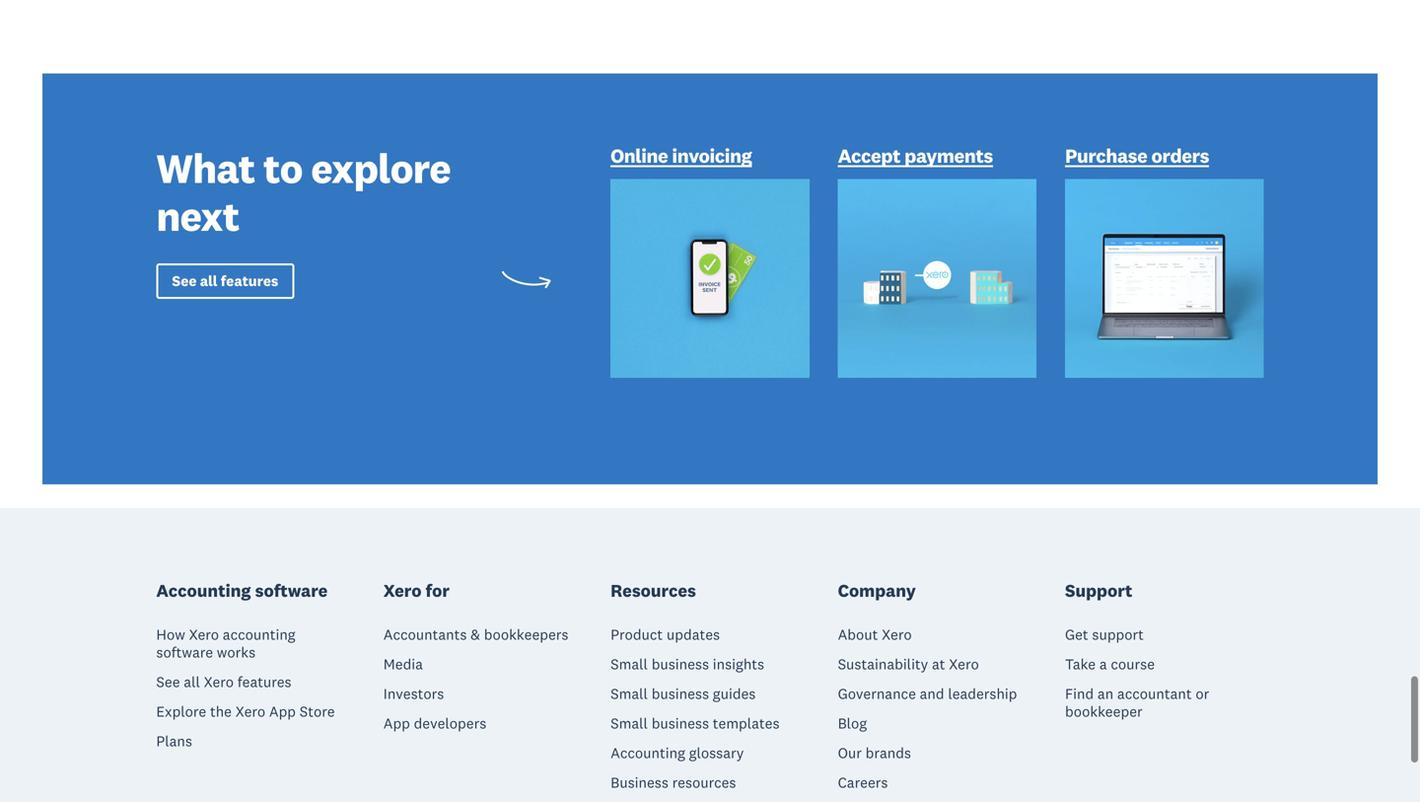 Task type: vqa. For each thing, say whether or not it's contained in the screenshot.
Small related to Small business guides
yes



Task type: locate. For each thing, give the bounding box(es) containing it.
business for insights
[[652, 655, 710, 674]]

all up explore
[[184, 673, 200, 691]]

bookkeepers
[[484, 626, 569, 644]]

business up small business guides on the bottom of page
[[652, 655, 710, 674]]

orders
[[1152, 144, 1210, 168]]

xero inside how xero accounting software works
[[189, 626, 219, 644]]

2 small from the top
[[611, 685, 648, 703]]

accounting up business
[[611, 744, 686, 762]]

about xero link
[[838, 626, 912, 644]]

software up see all xero features link
[[156, 643, 213, 662]]

what to explore next
[[156, 142, 451, 242]]

1 vertical spatial small
[[611, 685, 648, 703]]

accountants & bookkeepers link
[[384, 626, 569, 644]]

sustainability
[[838, 655, 929, 674]]

how
[[156, 626, 185, 644]]

features up explore the xero app store
[[238, 673, 292, 691]]

business for templates
[[652, 715, 710, 733]]

xero right "at"
[[950, 655, 980, 674]]

an
[[1098, 685, 1114, 703]]

blog link
[[838, 715, 867, 733]]

software up accounting
[[255, 580, 328, 602]]

xero right the how
[[189, 626, 219, 644]]

1 small from the top
[[611, 655, 648, 674]]

small business guides link
[[611, 685, 756, 703]]

see up explore
[[156, 673, 180, 691]]

software inside how xero accounting software works
[[156, 643, 213, 662]]

resources
[[611, 580, 697, 602]]

explore the xero app store
[[156, 703, 335, 721]]

about
[[838, 626, 879, 644]]

app left store
[[269, 703, 296, 721]]

0 vertical spatial software
[[255, 580, 328, 602]]

product updates
[[611, 626, 720, 644]]

software
[[255, 580, 328, 602], [156, 643, 213, 662]]

governance and leadership
[[838, 685, 1018, 703]]

glossary
[[689, 744, 744, 762]]

accounting up the how
[[156, 580, 251, 602]]

all for xero
[[184, 673, 200, 691]]

all
[[200, 272, 218, 290], [184, 673, 200, 691]]

1 vertical spatial software
[[156, 643, 213, 662]]

course
[[1111, 655, 1156, 674]]

0 horizontal spatial app
[[269, 703, 296, 721]]

small business guides
[[611, 685, 756, 703]]

invoicing
[[672, 144, 752, 168]]

and
[[920, 685, 945, 703]]

xero for
[[384, 580, 450, 602]]

accept payments
[[838, 144, 994, 168]]

plans
[[156, 732, 192, 751]]

1 horizontal spatial accounting
[[611, 744, 686, 762]]

features down next
[[221, 272, 279, 290]]

developers
[[414, 715, 487, 733]]

3 small from the top
[[611, 715, 648, 733]]

accounting
[[156, 580, 251, 602], [611, 744, 686, 762]]

0 vertical spatial accounting
[[156, 580, 251, 602]]

see all features
[[172, 272, 279, 290]]

bookkeeper
[[1066, 703, 1143, 721]]

app
[[269, 703, 296, 721], [384, 715, 410, 733]]

product
[[611, 626, 663, 644]]

2 vertical spatial business
[[652, 715, 710, 733]]

explore
[[156, 703, 206, 721]]

see
[[172, 272, 197, 290], [156, 673, 180, 691]]

3 business from the top
[[652, 715, 710, 733]]

xero up sustainability at xero
[[882, 626, 912, 644]]

xero
[[384, 580, 422, 602], [189, 626, 219, 644], [882, 626, 912, 644], [950, 655, 980, 674], [204, 673, 234, 691], [236, 703, 266, 721]]

next
[[156, 190, 239, 242]]

1 vertical spatial business
[[652, 685, 710, 703]]

1 business from the top
[[652, 655, 710, 674]]

1 vertical spatial see
[[156, 673, 180, 691]]

see down next
[[172, 272, 197, 290]]

xero up the
[[204, 673, 234, 691]]

all down next
[[200, 272, 218, 290]]

business for guides
[[652, 685, 710, 703]]

accounting glossary link
[[611, 744, 744, 762]]

to
[[263, 142, 303, 194]]

1 vertical spatial accounting
[[611, 744, 686, 762]]

1 vertical spatial all
[[184, 673, 200, 691]]

brands
[[866, 744, 912, 762]]

online invoicing
[[611, 144, 752, 168]]

company
[[838, 580, 917, 602]]

our brands link
[[838, 744, 912, 762]]

purchase orders
[[1066, 144, 1210, 168]]

0 vertical spatial small
[[611, 655, 648, 674]]

templates
[[713, 715, 780, 733]]

the
[[210, 703, 232, 721]]

0 vertical spatial all
[[200, 272, 218, 290]]

app down investors "link" on the bottom left
[[384, 715, 410, 733]]

2 vertical spatial small
[[611, 715, 648, 733]]

about xero
[[838, 626, 912, 644]]

how xero accounting software works
[[156, 626, 296, 662]]

0 vertical spatial business
[[652, 655, 710, 674]]

xero left for
[[384, 580, 422, 602]]

business down small business guides on the bottom of page
[[652, 715, 710, 733]]

find an accountant or bookkeeper link
[[1066, 685, 1265, 721]]

accountants & bookkeepers
[[384, 626, 569, 644]]

take a course link
[[1066, 655, 1156, 674]]

online
[[611, 144, 668, 168]]

find an accountant or bookkeeper
[[1066, 685, 1210, 721]]

0 horizontal spatial accounting
[[156, 580, 251, 602]]

plans link
[[156, 732, 192, 751]]

business resources link
[[611, 774, 737, 792]]

our brands
[[838, 744, 912, 762]]

explore
[[311, 142, 451, 194]]

2 business from the top
[[652, 685, 710, 703]]

features
[[221, 272, 279, 290], [238, 673, 292, 691]]

0 vertical spatial see
[[172, 272, 197, 290]]

small for small business templates
[[611, 715, 648, 733]]

works
[[217, 643, 256, 662]]

business down small business insights
[[652, 685, 710, 703]]

governance and leadership link
[[838, 685, 1018, 703]]

business
[[652, 655, 710, 674], [652, 685, 710, 703], [652, 715, 710, 733]]

see all features link
[[156, 264, 294, 299]]

explore the xero app store link
[[156, 703, 335, 721]]

0 horizontal spatial software
[[156, 643, 213, 662]]

accounting for accounting software
[[156, 580, 251, 602]]



Task type: describe. For each thing, give the bounding box(es) containing it.
small business templates
[[611, 715, 780, 733]]

purchase
[[1066, 144, 1148, 168]]

find
[[1066, 685, 1095, 703]]

get
[[1066, 626, 1089, 644]]

our
[[838, 744, 862, 762]]

1 vertical spatial features
[[238, 673, 292, 691]]

get support
[[1066, 626, 1145, 644]]

take a course
[[1066, 655, 1156, 674]]

xero right the
[[236, 703, 266, 721]]

product updates link
[[611, 626, 720, 644]]

accept
[[838, 144, 901, 168]]

investors
[[384, 685, 444, 703]]

purchase orders link
[[1066, 144, 1210, 172]]

accounting for accounting glossary
[[611, 744, 686, 762]]

at
[[932, 655, 946, 674]]

media link
[[384, 655, 423, 674]]

sustainability at xero
[[838, 655, 980, 674]]

app developers link
[[384, 715, 487, 733]]

1 horizontal spatial software
[[255, 580, 328, 602]]

see for see all xero features
[[156, 673, 180, 691]]

small for small business guides
[[611, 685, 648, 703]]

store
[[300, 703, 335, 721]]

accounting
[[223, 626, 296, 644]]

sustainability at xero link
[[838, 655, 980, 674]]

small for small business insights
[[611, 655, 648, 674]]

see all xero features link
[[156, 673, 292, 691]]

app developers
[[384, 715, 487, 733]]

accounting glossary
[[611, 744, 744, 762]]

what
[[156, 142, 255, 194]]

resources
[[673, 774, 737, 792]]

1 horizontal spatial app
[[384, 715, 410, 733]]

media
[[384, 655, 423, 674]]

insights
[[713, 655, 765, 674]]

all for features
[[200, 272, 218, 290]]

or
[[1196, 685, 1210, 703]]

small business templates link
[[611, 715, 780, 733]]

updates
[[667, 626, 720, 644]]

online invoicing link
[[611, 144, 752, 172]]

see for see all features
[[172, 272, 197, 290]]

accountants
[[384, 626, 467, 644]]

careers link
[[838, 774, 889, 792]]

business
[[611, 774, 669, 792]]

business resources
[[611, 774, 737, 792]]

&
[[471, 626, 481, 644]]

small business insights link
[[611, 655, 765, 674]]

governance
[[838, 685, 917, 703]]

careers
[[838, 774, 889, 792]]

accept payments link
[[838, 144, 994, 172]]

0 vertical spatial features
[[221, 272, 279, 290]]

investors link
[[384, 685, 444, 703]]

small business insights
[[611, 655, 765, 674]]

get support link
[[1066, 626, 1145, 644]]

take
[[1066, 655, 1096, 674]]

guides
[[713, 685, 756, 703]]

for
[[426, 580, 450, 602]]

a
[[1100, 655, 1108, 674]]

support
[[1066, 580, 1133, 602]]

blog
[[838, 715, 867, 733]]

accountant
[[1118, 685, 1193, 703]]

payments
[[905, 144, 994, 168]]

how xero accounting software works link
[[156, 626, 355, 662]]

accounting software
[[156, 580, 328, 602]]

see all xero features
[[156, 673, 292, 691]]



